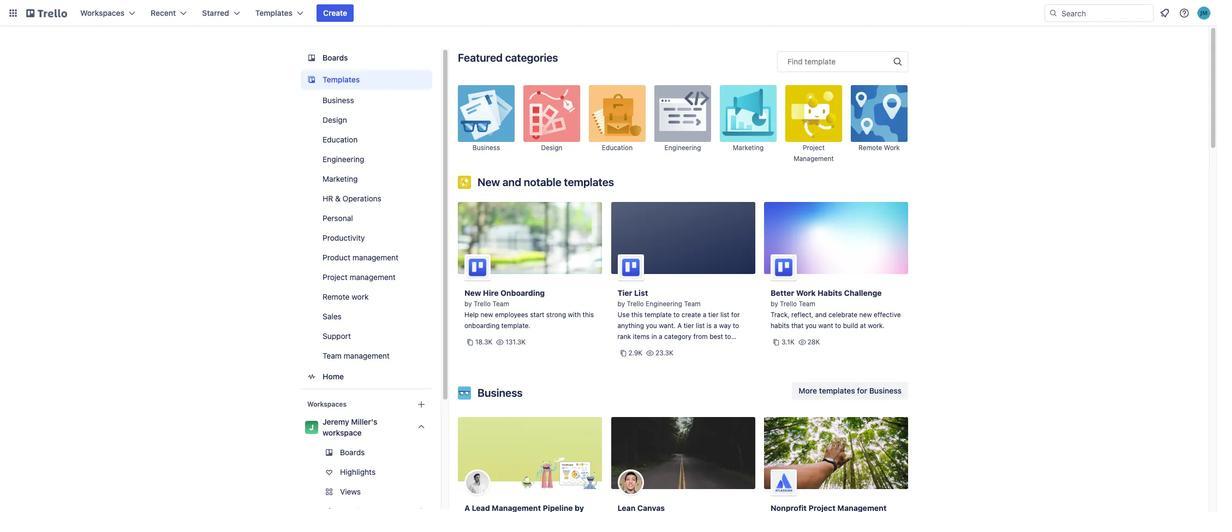 Task type: vqa. For each thing, say whether or not it's contained in the screenshot.
the within the Show image attachments and colors on the front of cards.
no



Task type: describe. For each thing, give the bounding box(es) containing it.
boards link for views
[[301, 444, 432, 461]]

recent
[[151, 8, 176, 17]]

and inside "better work habits challenge by trello team track, reflect, and celebrate new effective habits that you want to build at work."
[[815, 311, 827, 319]]

template.
[[501, 322, 531, 330]]

0 vertical spatial project
[[803, 144, 825, 152]]

1 horizontal spatial templates
[[323, 75, 360, 84]]

team down support
[[323, 351, 342, 360]]

templates inside button
[[819, 386, 855, 395]]

hr & operations
[[323, 194, 381, 203]]

personal link
[[301, 210, 432, 227]]

fast
[[724, 354, 735, 362]]

employees
[[495, 311, 528, 319]]

trello inside "better work habits challenge by trello team track, reflect, and celebrate new effective habits that you want to build at work."
[[780, 300, 797, 308]]

featured categories
[[458, 51, 558, 64]]

highlights
[[340, 467, 376, 477]]

trello team image for better
[[771, 254, 797, 281]]

notable
[[524, 176, 562, 188]]

design link for the engineering link to the left
[[301, 111, 432, 129]]

1 vertical spatial design
[[541, 144, 563, 152]]

support
[[323, 331, 351, 341]]

templates button
[[249, 4, 310, 22]]

remote work icon image
[[851, 85, 908, 142]]

jeremy miller (jeremymiller198) image
[[1198, 7, 1211, 20]]

more
[[799, 386, 817, 395]]

views
[[340, 487, 361, 496]]

nba
[[699, 343, 713, 352]]

hr & operations link
[[301, 190, 432, 207]]

1 horizontal spatial marketing
[[733, 144, 764, 152]]

1 horizontal spatial best
[[710, 332, 723, 341]]

marketing link for the engineering link to the left
[[301, 170, 432, 188]]

new hire onboarding by trello team help new employees start strong with this onboarding template.
[[465, 288, 594, 330]]

hire
[[483, 288, 499, 298]]

views link
[[301, 483, 443, 501]]

templates inside dropdown button
[[255, 8, 293, 17]]

Search field
[[1058, 5, 1153, 21]]

education link for the engineering link to the right
[[589, 85, 646, 164]]

template inside tier list by trello engineering team use this template to create a tier list for anything you want. a tier list is a way to rank items in a category from best to worst. this could be: best nba players, goat'd pasta dishes, and tastiest fast food joints.
[[645, 311, 672, 319]]

new inside new hire onboarding by trello team help new employees start strong with this onboarding template.
[[481, 311, 493, 319]]

0 horizontal spatial templates
[[564, 176, 614, 188]]

1 vertical spatial project management
[[323, 272, 396, 282]]

strong
[[546, 311, 566, 319]]

productivity link
[[301, 229, 432, 247]]

you inside tier list by trello engineering team use this template to create a tier list for anything you want. a tier list is a way to rank items in a category from best to worst. this could be: best nba players, goat'd pasta dishes, and tastiest fast food joints.
[[646, 322, 657, 330]]

more templates for business
[[799, 386, 902, 395]]

a
[[678, 322, 682, 330]]

recent button
[[144, 4, 193, 22]]

new for new hire onboarding by trello team help new employees start strong with this onboarding template.
[[465, 288, 481, 298]]

syarfandi achmad image
[[618, 469, 644, 496]]

1 vertical spatial remote
[[323, 292, 350, 301]]

build
[[843, 322, 858, 330]]

1 vertical spatial list
[[696, 322, 705, 330]]

new inside "better work habits challenge by trello team track, reflect, and celebrate new effective habits that you want to build at work."
[[860, 311, 872, 319]]

challenge
[[844, 288, 882, 298]]

management down project management icon
[[794, 154, 834, 163]]

1 horizontal spatial engineering link
[[655, 85, 711, 164]]

starred
[[202, 8, 229, 17]]

jeremy
[[323, 417, 349, 426]]

highlights link
[[301, 463, 432, 481]]

0 horizontal spatial design
[[323, 115, 347, 124]]

to inside "better work habits challenge by trello team track, reflect, and celebrate new effective habits that you want to build at work."
[[835, 322, 841, 330]]

team inside "better work habits challenge by trello team track, reflect, and celebrate new effective habits that you want to build at work."
[[799, 300, 816, 308]]

team inside new hire onboarding by trello team help new employees start strong with this onboarding template.
[[493, 300, 509, 308]]

and inside tier list by trello engineering team use this template to create a tier list for anything you want. a tier list is a way to rank items in a category from best to worst. this could be: best nba players, goat'd pasta dishes, and tastiest fast food joints.
[[686, 354, 697, 362]]

at
[[860, 322, 866, 330]]

primary element
[[0, 0, 1217, 26]]

2.9k
[[629, 349, 643, 357]]

product management
[[323, 253, 399, 262]]

team management link
[[301, 347, 432, 365]]

categories
[[505, 51, 558, 64]]

support link
[[301, 328, 432, 345]]

0 horizontal spatial engineering link
[[301, 151, 432, 168]]

want
[[819, 322, 833, 330]]

workspace
[[323, 428, 362, 437]]

with
[[568, 311, 581, 319]]

1 vertical spatial remote work
[[323, 292, 369, 301]]

trello inside tier list by trello engineering team use this template to create a tier list for anything you want. a tier list is a way to rank items in a category from best to worst. this could be: best nba players, goat'd pasta dishes, and tastiest fast food joints.
[[627, 300, 644, 308]]

0 notifications image
[[1158, 7, 1171, 20]]

from
[[694, 332, 708, 341]]

back to home image
[[26, 4, 67, 22]]

18.3k
[[475, 338, 493, 346]]

list
[[634, 288, 648, 298]]

1 vertical spatial marketing
[[323, 174, 358, 183]]

track,
[[771, 311, 790, 319]]

find
[[788, 57, 803, 66]]

anything
[[618, 322, 644, 330]]

that
[[791, 322, 804, 330]]

1 horizontal spatial education
[[602, 144, 633, 152]]

boards for home
[[323, 53, 348, 62]]

work.
[[868, 322, 885, 330]]

business link for design link associated with the engineering link to the left
[[301, 92, 432, 109]]

marketing icon image
[[720, 85, 777, 142]]

0 vertical spatial engineering
[[665, 144, 701, 152]]

jeremy miller's workspace
[[323, 417, 377, 437]]

0 horizontal spatial a
[[659, 332, 663, 341]]

personal
[[323, 213, 353, 223]]

1 horizontal spatial a
[[703, 311, 707, 319]]

design link for the engineering link to the right
[[524, 85, 580, 164]]

this inside new hire onboarding by trello team help new employees start strong with this onboarding template.
[[583, 311, 594, 319]]

j
[[309, 423, 314, 432]]

worst.
[[618, 343, 637, 352]]

0 horizontal spatial best
[[684, 343, 697, 352]]

by inside tier list by trello engineering team use this template to create a tier list for anything you want. a tier list is a way to rank items in a category from best to worst. this could be: best nba players, goat'd pasta dishes, and tastiest fast food joints.
[[618, 300, 625, 308]]

this inside tier list by trello engineering team use this template to create a tier list for anything you want. a tier list is a way to rank items in a category from best to worst. this could be: best nba players, goat'd pasta dishes, and tastiest fast food joints.
[[632, 311, 643, 319]]

0 horizontal spatial work
[[352, 292, 369, 301]]

business inside button
[[869, 386, 902, 395]]

food
[[618, 365, 632, 373]]

reflect,
[[792, 311, 814, 319]]

more templates for business button
[[792, 382, 908, 400]]

effective
[[874, 311, 901, 319]]

1 vertical spatial project
[[323, 272, 348, 282]]

project management icon image
[[786, 85, 842, 142]]

productivity
[[323, 233, 365, 242]]

3.1k
[[782, 338, 795, 346]]

1 vertical spatial tier
[[684, 322, 694, 330]]

onboarding
[[465, 322, 500, 330]]

habits
[[771, 322, 790, 330]]

education link for the engineering link to the left
[[301, 131, 432, 148]]

onboarding
[[501, 288, 545, 298]]

1 vertical spatial remote work link
[[301, 288, 432, 306]]

could
[[653, 343, 670, 352]]

product management link
[[301, 249, 432, 266]]

featured
[[458, 51, 503, 64]]

home link
[[301, 367, 432, 386]]

home
[[323, 372, 344, 381]]

create
[[323, 8, 347, 17]]

toni, founder @ crmble image
[[465, 469, 491, 496]]

tier list by trello engineering team use this template to create a tier list for anything you want. a tier list is a way to rank items in a category from best to worst. this could be: best nba players, goat'd pasta dishes, and tastiest fast food joints.
[[618, 288, 740, 373]]

trello team image for new
[[465, 254, 491, 281]]

1 horizontal spatial project management link
[[786, 85, 842, 164]]

0 vertical spatial remote work link
[[851, 85, 908, 164]]



Task type: locate. For each thing, give the bounding box(es) containing it.
0 horizontal spatial new
[[481, 311, 493, 319]]

0 vertical spatial forward image
[[430, 485, 443, 498]]

and
[[503, 176, 521, 188], [815, 311, 827, 319], [686, 354, 697, 362]]

new and notable templates
[[478, 176, 614, 188]]

0 horizontal spatial trello
[[474, 300, 491, 308]]

templates
[[255, 8, 293, 17], [323, 75, 360, 84]]

management for product management link
[[353, 253, 399, 262]]

1 horizontal spatial templates
[[819, 386, 855, 395]]

boards link
[[301, 48, 432, 68], [301, 444, 432, 461]]

you inside "better work habits challenge by trello team track, reflect, and celebrate new effective habits that you want to build at work."
[[806, 322, 817, 330]]

design
[[323, 115, 347, 124], [541, 144, 563, 152]]

by up use
[[618, 300, 625, 308]]

0 horizontal spatial remote work link
[[301, 288, 432, 306]]

you up in
[[646, 322, 657, 330]]

0 horizontal spatial for
[[731, 311, 740, 319]]

&
[[335, 194, 341, 203]]

boards up highlights
[[340, 448, 365, 457]]

trello inside new hire onboarding by trello team help new employees start strong with this onboarding template.
[[474, 300, 491, 308]]

a
[[703, 311, 707, 319], [714, 322, 717, 330], [659, 332, 663, 341]]

product
[[323, 253, 351, 262]]

2 vertical spatial and
[[686, 354, 697, 362]]

0 vertical spatial a
[[703, 311, 707, 319]]

3 trello from the left
[[780, 300, 797, 308]]

players,
[[715, 343, 739, 352]]

tier up is
[[708, 311, 719, 319]]

engineering icon image
[[655, 85, 711, 142]]

for up players,
[[731, 311, 740, 319]]

0 horizontal spatial list
[[696, 322, 705, 330]]

templates link
[[301, 70, 432, 90]]

tastiest
[[699, 354, 722, 362]]

template up want.
[[645, 311, 672, 319]]

1 horizontal spatial work
[[884, 144, 900, 152]]

1 vertical spatial project management link
[[301, 269, 432, 286]]

best right be:
[[684, 343, 697, 352]]

1 horizontal spatial by
[[618, 300, 625, 308]]

templates
[[564, 176, 614, 188], [819, 386, 855, 395]]

management down product management link
[[350, 272, 396, 282]]

remote down remote work icon
[[859, 144, 882, 152]]

list up way
[[721, 311, 730, 319]]

2 horizontal spatial and
[[815, 311, 827, 319]]

0 vertical spatial workspaces
[[80, 8, 124, 17]]

and up want
[[815, 311, 827, 319]]

0 vertical spatial marketing
[[733, 144, 764, 152]]

1 horizontal spatial education link
[[589, 85, 646, 164]]

design down templates link
[[323, 115, 347, 124]]

0 vertical spatial remote work
[[859, 144, 900, 152]]

template inside field
[[805, 57, 836, 66]]

1 vertical spatial new
[[465, 288, 481, 298]]

open information menu image
[[1179, 8, 1190, 19]]

by up help
[[465, 300, 472, 308]]

items
[[633, 332, 650, 341]]

a right is
[[714, 322, 717, 330]]

boards for views
[[340, 448, 365, 457]]

engineering inside tier list by trello engineering team use this template to create a tier list for anything you want. a tier list is a way to rank items in a category from best to worst. this could be: best nba players, goat'd pasta dishes, and tastiest fast food joints.
[[646, 300, 682, 308]]

and left notable at the left top
[[503, 176, 521, 188]]

engineering link
[[655, 85, 711, 164], [301, 151, 432, 168]]

start
[[530, 311, 544, 319]]

better work habits challenge by trello team track, reflect, and celebrate new effective habits that you want to build at work.
[[771, 288, 901, 330]]

project
[[803, 144, 825, 152], [323, 272, 348, 282]]

1 horizontal spatial design
[[541, 144, 563, 152]]

1 forward image from the top
[[430, 485, 443, 498]]

0 vertical spatial boards link
[[301, 48, 432, 68]]

1 horizontal spatial remote work link
[[851, 85, 908, 164]]

operations
[[343, 194, 381, 203]]

category
[[664, 332, 692, 341]]

by inside "better work habits challenge by trello team track, reflect, and celebrate new effective habits that you want to build at work."
[[771, 300, 778, 308]]

1 vertical spatial best
[[684, 343, 697, 352]]

1 horizontal spatial this
[[632, 311, 643, 319]]

0 horizontal spatial workspaces
[[80, 8, 124, 17]]

template right find
[[805, 57, 836, 66]]

management for team management link
[[344, 351, 390, 360]]

2 forward image from the top
[[430, 505, 443, 512]]

better
[[771, 288, 794, 298]]

by up the track,
[[771, 300, 778, 308]]

0 vertical spatial list
[[721, 311, 730, 319]]

in
[[652, 332, 657, 341]]

sales link
[[301, 308, 432, 325]]

0 vertical spatial best
[[710, 332, 723, 341]]

forward image
[[430, 485, 443, 498], [430, 505, 443, 512]]

is
[[707, 322, 712, 330]]

boards link up highlights link
[[301, 444, 432, 461]]

create
[[682, 311, 701, 319]]

23.3k
[[656, 349, 674, 357]]

0 vertical spatial for
[[731, 311, 740, 319]]

find template
[[788, 57, 836, 66]]

2 trello from the left
[[627, 300, 644, 308]]

0 vertical spatial marketing link
[[720, 85, 777, 164]]

want.
[[659, 322, 676, 330]]

trello engineering team image
[[618, 254, 644, 281]]

this right "with"
[[583, 311, 594, 319]]

business link for design link related to the engineering link to the right
[[458, 85, 515, 164]]

way
[[719, 322, 731, 330]]

0 horizontal spatial remote work
[[323, 292, 369, 301]]

1 horizontal spatial template
[[805, 57, 836, 66]]

workspaces button
[[74, 4, 142, 22]]

1 business icon image from the top
[[458, 85, 515, 142]]

0 vertical spatial boards
[[323, 53, 348, 62]]

to up players,
[[725, 332, 731, 341]]

management for the leftmost the project management link
[[350, 272, 396, 282]]

goat'd
[[618, 354, 641, 362]]

Find template field
[[777, 51, 908, 72]]

you
[[646, 322, 657, 330], [806, 322, 817, 330]]

project down 'product'
[[323, 272, 348, 282]]

0 vertical spatial templates
[[255, 8, 293, 17]]

forward image right add icon
[[430, 505, 443, 512]]

work up sales link
[[352, 292, 369, 301]]

new left hire
[[465, 288, 481, 298]]

trello down hire
[[474, 300, 491, 308]]

1 horizontal spatial remote
[[859, 144, 882, 152]]

switch to… image
[[8, 8, 19, 19]]

to down celebrate
[[835, 322, 841, 330]]

help
[[465, 311, 479, 319]]

1 vertical spatial engineering
[[323, 154, 364, 164]]

0 vertical spatial project management
[[794, 144, 834, 163]]

engineering down engineering icon
[[665, 144, 701, 152]]

2 this from the left
[[632, 311, 643, 319]]

forward image inside views link
[[430, 485, 443, 498]]

1 horizontal spatial business link
[[458, 85, 515, 164]]

work
[[884, 144, 900, 152], [352, 292, 369, 301]]

0 vertical spatial business icon image
[[458, 85, 515, 142]]

trello team image up hire
[[465, 254, 491, 281]]

celebrate
[[829, 311, 858, 319]]

marketing up '&'
[[323, 174, 358, 183]]

business icon image
[[458, 85, 515, 142], [458, 386, 471, 400]]

add image
[[415, 505, 428, 512]]

2 horizontal spatial a
[[714, 322, 717, 330]]

trello down list
[[627, 300, 644, 308]]

use
[[618, 311, 630, 319]]

project management down product management
[[323, 272, 396, 282]]

this up anything
[[632, 311, 643, 319]]

0 vertical spatial design
[[323, 115, 347, 124]]

habits
[[818, 288, 842, 298]]

to right way
[[733, 322, 739, 330]]

engineering up want.
[[646, 300, 682, 308]]

and right dishes,
[[686, 354, 697, 362]]

0 horizontal spatial templates
[[255, 8, 293, 17]]

templates right starred "popup button"
[[255, 8, 293, 17]]

2 by from the left
[[618, 300, 625, 308]]

1 vertical spatial templates
[[819, 386, 855, 395]]

forward image left toni, founder @ crmble image on the left bottom of the page
[[430, 485, 443, 498]]

atlassian image
[[771, 469, 797, 496]]

1 by from the left
[[465, 300, 472, 308]]

tier right a
[[684, 322, 694, 330]]

1 horizontal spatial and
[[686, 354, 697, 362]]

by
[[465, 300, 472, 308], [618, 300, 625, 308], [771, 300, 778, 308]]

team inside tier list by trello engineering team use this template to create a tier list for anything you want. a tier list is a way to rank items in a category from best to worst. this could be: best nba players, goat'd pasta dishes, and tastiest fast food joints.
[[684, 300, 701, 308]]

1 vertical spatial work
[[352, 292, 369, 301]]

miller's
[[351, 417, 377, 426]]

sales
[[323, 312, 342, 321]]

management down productivity link
[[353, 253, 399, 262]]

work down remote work icon
[[884, 144, 900, 152]]

2 new from the left
[[860, 311, 872, 319]]

remote up sales
[[323, 292, 350, 301]]

2 vertical spatial engineering
[[646, 300, 682, 308]]

work
[[796, 288, 816, 298]]

trello team image up better
[[771, 254, 797, 281]]

marketing
[[733, 144, 764, 152], [323, 174, 358, 183]]

joints.
[[634, 365, 652, 373]]

template
[[805, 57, 836, 66], [645, 311, 672, 319]]

home image
[[305, 370, 318, 383]]

for inside button
[[857, 386, 867, 395]]

0 horizontal spatial template
[[645, 311, 672, 319]]

best down is
[[710, 332, 723, 341]]

0 horizontal spatial remote
[[323, 292, 350, 301]]

new inside new hire onboarding by trello team help new employees start strong with this onboarding template.
[[465, 288, 481, 298]]

hr
[[323, 194, 333, 203]]

team down work
[[799, 300, 816, 308]]

new for new and notable templates
[[478, 176, 500, 188]]

1 trello from the left
[[474, 300, 491, 308]]

pasta
[[643, 354, 660, 362]]

0 horizontal spatial and
[[503, 176, 521, 188]]

0 vertical spatial work
[[884, 144, 900, 152]]

1 horizontal spatial trello team image
[[771, 254, 797, 281]]

create button
[[317, 4, 354, 22]]

list left is
[[696, 322, 705, 330]]

1 horizontal spatial marketing link
[[720, 85, 777, 164]]

0 vertical spatial tier
[[708, 311, 719, 319]]

management
[[794, 154, 834, 163], [353, 253, 399, 262], [350, 272, 396, 282], [344, 351, 390, 360]]

0 horizontal spatial project
[[323, 272, 348, 282]]

engineering up '&'
[[323, 154, 364, 164]]

28k
[[808, 338, 820, 346]]

best
[[710, 332, 723, 341], [684, 343, 697, 352]]

trello down better
[[780, 300, 797, 308]]

this
[[583, 311, 594, 319], [632, 311, 643, 319]]

trello
[[474, 300, 491, 308], [627, 300, 644, 308], [780, 300, 797, 308]]

131.3k
[[506, 338, 526, 346]]

team down hire
[[493, 300, 509, 308]]

template board image
[[305, 73, 318, 86]]

a right in
[[659, 332, 663, 341]]

2 horizontal spatial by
[[771, 300, 778, 308]]

education icon image
[[589, 85, 646, 142]]

2 vertical spatial a
[[659, 332, 663, 341]]

1 horizontal spatial for
[[857, 386, 867, 395]]

new up at
[[860, 311, 872, 319]]

0 horizontal spatial education
[[323, 135, 358, 144]]

by inside new hire onboarding by trello team help new employees start strong with this onboarding template.
[[465, 300, 472, 308]]

1 horizontal spatial trello
[[627, 300, 644, 308]]

this
[[638, 343, 652, 352]]

1 vertical spatial templates
[[323, 75, 360, 84]]

design icon image
[[524, 85, 580, 142]]

1 new from the left
[[481, 311, 493, 319]]

2 you from the left
[[806, 322, 817, 330]]

new
[[478, 176, 500, 188], [465, 288, 481, 298]]

list
[[721, 311, 730, 319], [696, 322, 705, 330]]

marketing down marketing icon in the top of the page
[[733, 144, 764, 152]]

workspaces inside workspaces popup button
[[80, 8, 124, 17]]

0 horizontal spatial tier
[[684, 322, 694, 330]]

3 by from the left
[[771, 300, 778, 308]]

1 vertical spatial boards link
[[301, 444, 432, 461]]

a right create
[[703, 311, 707, 319]]

1 vertical spatial a
[[714, 322, 717, 330]]

1 vertical spatial for
[[857, 386, 867, 395]]

2 business icon image from the top
[[458, 386, 471, 400]]

remote work up sales
[[323, 292, 369, 301]]

new up onboarding
[[481, 311, 493, 319]]

templates right notable at the left top
[[564, 176, 614, 188]]

rank
[[618, 332, 631, 341]]

1 vertical spatial boards
[[340, 448, 365, 457]]

education link
[[589, 85, 646, 164], [301, 131, 432, 148]]

1 boards link from the top
[[301, 48, 432, 68]]

1 you from the left
[[646, 322, 657, 330]]

project management down project management icon
[[794, 144, 834, 163]]

templates right template board image
[[323, 75, 360, 84]]

1 vertical spatial and
[[815, 311, 827, 319]]

search image
[[1049, 9, 1058, 17]]

boards link up templates link
[[301, 48, 432, 68]]

1 vertical spatial forward image
[[430, 505, 443, 512]]

1 this from the left
[[583, 311, 594, 319]]

starred button
[[196, 4, 247, 22]]

boards right board image in the left top of the page
[[323, 53, 348, 62]]

dishes,
[[662, 354, 684, 362]]

tier
[[618, 288, 632, 298]]

boards link for home
[[301, 48, 432, 68]]

1 horizontal spatial tier
[[708, 311, 719, 319]]

templates right the more
[[819, 386, 855, 395]]

marketing link for the engineering link to the right
[[720, 85, 777, 164]]

remote
[[859, 144, 882, 152], [323, 292, 350, 301]]

board image
[[305, 51, 318, 64]]

create a workspace image
[[415, 398, 428, 411]]

0 horizontal spatial project management
[[323, 272, 396, 282]]

0 vertical spatial remote
[[859, 144, 882, 152]]

1 trello team image from the left
[[465, 254, 491, 281]]

0 horizontal spatial by
[[465, 300, 472, 308]]

0 horizontal spatial project management link
[[301, 269, 432, 286]]

1 horizontal spatial workspaces
[[307, 400, 347, 408]]

1 horizontal spatial design link
[[524, 85, 580, 164]]

be:
[[672, 343, 682, 352]]

remote work down remote work icon
[[859, 144, 900, 152]]

management down the support link
[[344, 351, 390, 360]]

business link
[[458, 85, 515, 164], [301, 92, 432, 109]]

1 vertical spatial workspaces
[[307, 400, 347, 408]]

for inside tier list by trello engineering team use this template to create a tier list for anything you want. a tier list is a way to rank items in a category from best to worst. this could be: best nba players, goat'd pasta dishes, and tastiest fast food joints.
[[731, 311, 740, 319]]

you right that
[[806, 322, 817, 330]]

trello team image
[[465, 254, 491, 281], [771, 254, 797, 281]]

0 horizontal spatial business link
[[301, 92, 432, 109]]

2 boards link from the top
[[301, 444, 432, 461]]

project down project management icon
[[803, 144, 825, 152]]

for right the more
[[857, 386, 867, 395]]

0 vertical spatial template
[[805, 57, 836, 66]]

2 trello team image from the left
[[771, 254, 797, 281]]

0 horizontal spatial you
[[646, 322, 657, 330]]

team management
[[323, 351, 390, 360]]

project management
[[794, 144, 834, 163], [323, 272, 396, 282]]

marketing link
[[720, 85, 777, 164], [301, 170, 432, 188]]

0 horizontal spatial trello team image
[[465, 254, 491, 281]]

0 horizontal spatial marketing
[[323, 174, 358, 183]]

1 horizontal spatial new
[[860, 311, 872, 319]]

1 horizontal spatial project
[[803, 144, 825, 152]]

team up create
[[684, 300, 701, 308]]

new left notable at the left top
[[478, 176, 500, 188]]

to up a
[[674, 311, 680, 319]]

design down design icon
[[541, 144, 563, 152]]



